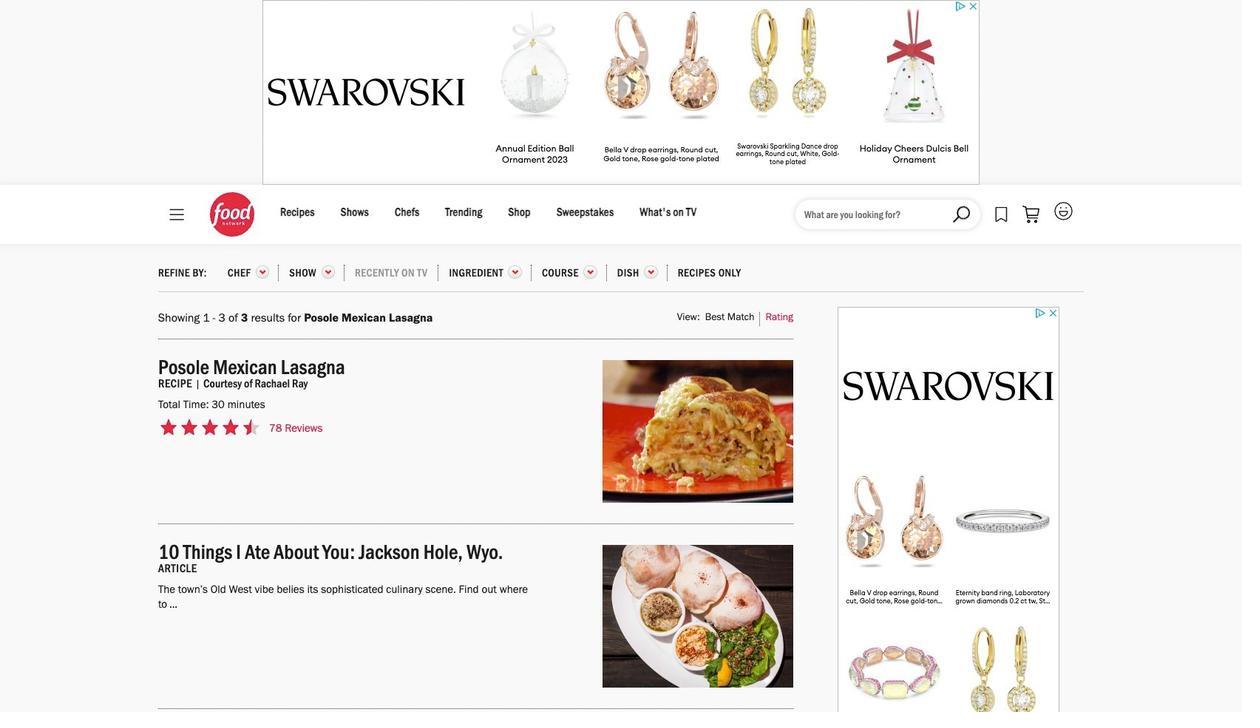 Task type: locate. For each thing, give the bounding box(es) containing it.
shopping list image
[[1023, 206, 1040, 223]]

user profile menu image
[[1055, 202, 1073, 221]]

advertisement element
[[263, 0, 980, 185], [838, 307, 1060, 712]]

main menu image
[[169, 209, 184, 220]]

1 vertical spatial advertisement element
[[838, 307, 1060, 712]]

go to home page image
[[210, 192, 254, 237]]

submit site search image
[[953, 206, 970, 223]]

posole mexican lasagna image
[[603, 360, 794, 503]]

10 things i ate about you: jackson hole, wyo. image
[[603, 545, 794, 688]]



Task type: vqa. For each thing, say whether or not it's contained in the screenshot.
Shopping List image
yes



Task type: describe. For each thing, give the bounding box(es) containing it.
0 vertical spatial advertisement element
[[263, 0, 980, 185]]

saves image
[[996, 206, 1008, 223]]

site search input text field
[[796, 200, 981, 229]]



